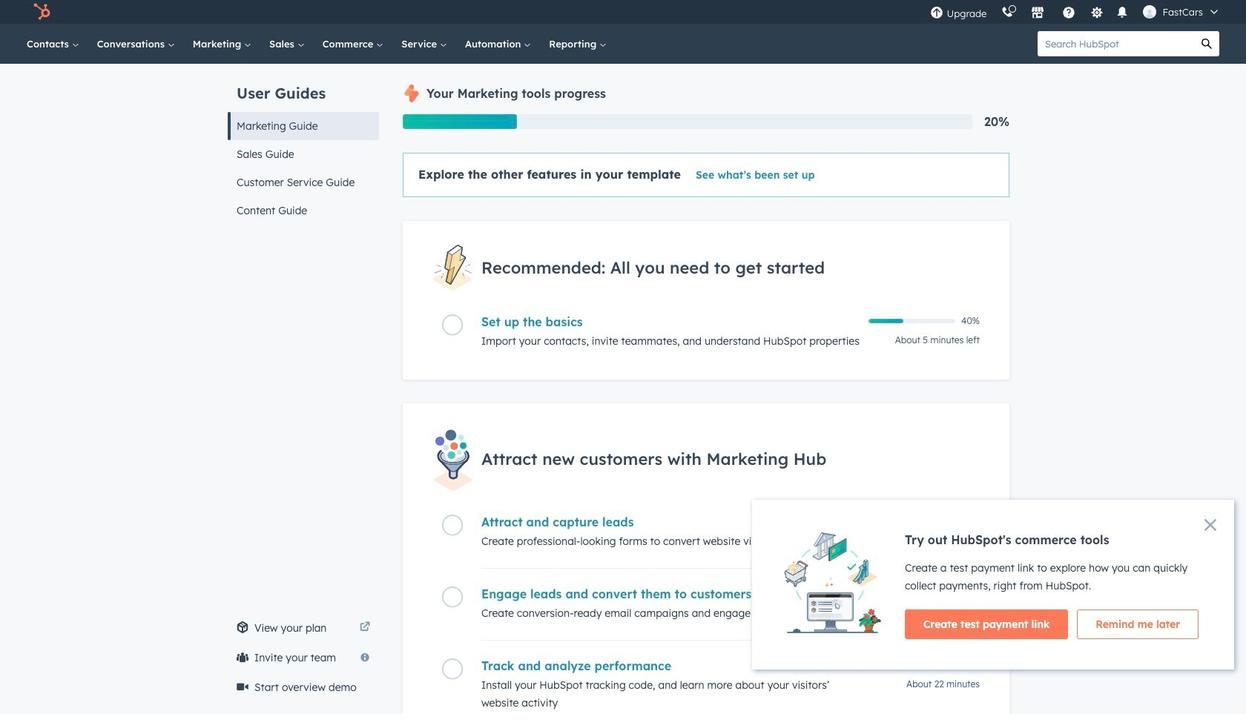 Task type: locate. For each thing, give the bounding box(es) containing it.
[object object] complete progress bar
[[869, 319, 903, 324]]

progress bar
[[403, 114, 517, 129]]

Search HubSpot search field
[[1038, 31, 1194, 56]]

marketplaces image
[[1031, 7, 1045, 20]]

christina overa image
[[1143, 5, 1157, 19]]

link opens in a new window image
[[360, 619, 370, 637], [360, 622, 370, 633]]

menu
[[923, 0, 1228, 24]]

2 link opens in a new window image from the top
[[360, 622, 370, 633]]



Task type: describe. For each thing, give the bounding box(es) containing it.
user guides element
[[228, 64, 379, 225]]

1 link opens in a new window image from the top
[[360, 619, 370, 637]]

close image
[[1205, 519, 1216, 531]]



Task type: vqa. For each thing, say whether or not it's contained in the screenshot.
Pagination navigation
no



